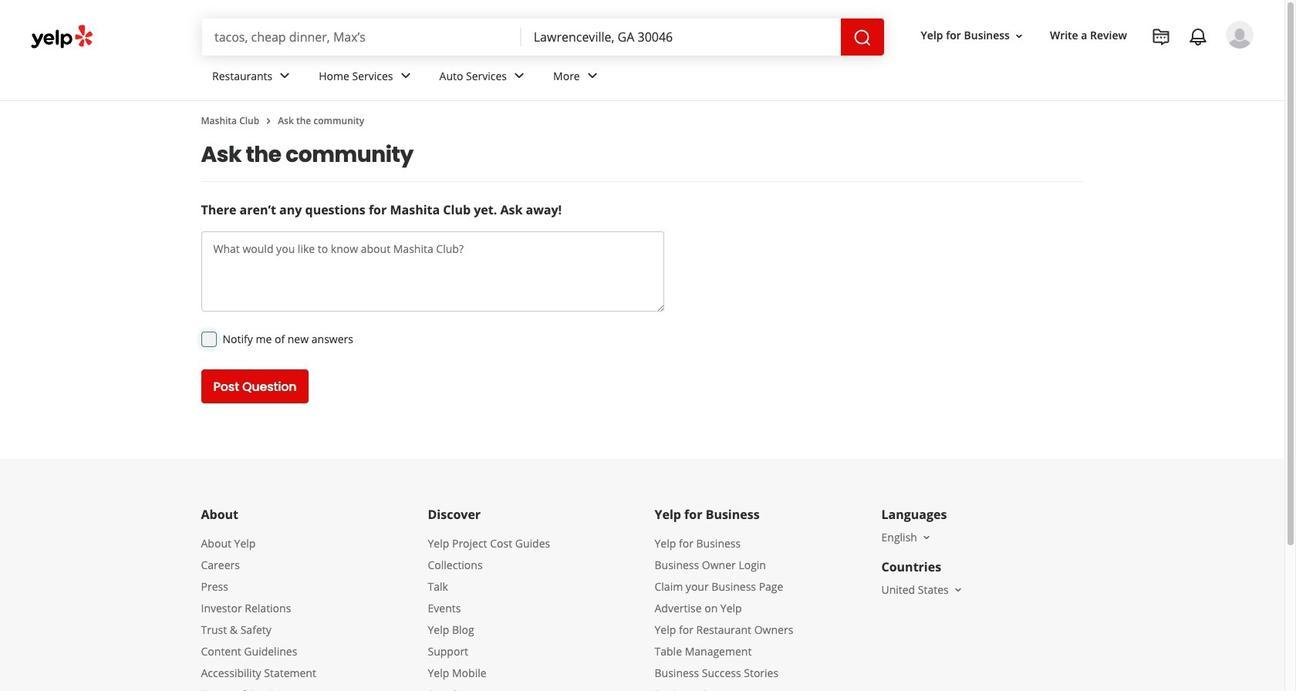 Task type: locate. For each thing, give the bounding box(es) containing it.
16 chevron down v2 image
[[1013, 30, 1025, 42], [920, 531, 933, 544], [952, 584, 964, 596]]

0 horizontal spatial none field
[[214, 29, 509, 46]]

2 horizontal spatial 16 chevron down v2 image
[[1013, 30, 1025, 42]]

2 vertical spatial 16 chevron down v2 image
[[952, 584, 964, 596]]

16 chevron down v2 image inside user actions element
[[1013, 30, 1025, 42]]

None search field
[[202, 19, 887, 56]]

Find text field
[[214, 29, 509, 46]]

0 horizontal spatial 24 chevron down v2 image
[[276, 67, 294, 85]]

0 horizontal spatial 16 chevron down v2 image
[[920, 531, 933, 544]]

john s. image
[[1226, 21, 1254, 49]]

0 vertical spatial 16 chevron down v2 image
[[1013, 30, 1025, 42]]

2 24 chevron down v2 image from the left
[[396, 67, 415, 85]]

1 24 chevron down v2 image from the left
[[510, 67, 529, 85]]

2 none field from the left
[[534, 29, 828, 46]]

0 horizontal spatial 24 chevron down v2 image
[[510, 67, 529, 85]]

1 horizontal spatial 24 chevron down v2 image
[[396, 67, 415, 85]]

1 horizontal spatial none field
[[534, 29, 828, 46]]

Near text field
[[534, 29, 828, 46]]

1 horizontal spatial 24 chevron down v2 image
[[583, 67, 602, 85]]

1 none field from the left
[[214, 29, 509, 46]]

What would you like to know about Mashita Club? text field
[[201, 231, 664, 312]]

24 chevron down v2 image
[[276, 67, 294, 85], [396, 67, 415, 85]]

None field
[[214, 29, 509, 46], [534, 29, 828, 46]]

1 horizontal spatial 16 chevron down v2 image
[[952, 584, 964, 596]]

1 vertical spatial 16 chevron down v2 image
[[920, 531, 933, 544]]

24 chevron down v2 image
[[510, 67, 529, 85], [583, 67, 602, 85]]



Task type: describe. For each thing, give the bounding box(es) containing it.
notifications image
[[1189, 28, 1207, 46]]

2 24 chevron down v2 image from the left
[[583, 67, 602, 85]]

none field the near
[[534, 29, 828, 46]]

projects image
[[1152, 28, 1170, 46]]

business categories element
[[200, 56, 1254, 100]]

search image
[[853, 28, 872, 47]]

1 24 chevron down v2 image from the left
[[276, 67, 294, 85]]

none field find
[[214, 29, 509, 46]]

16 chevron right v2 image
[[262, 115, 275, 127]]

user actions element
[[909, 19, 1275, 114]]



Task type: vqa. For each thing, say whether or not it's contained in the screenshot.
the left field
yes



